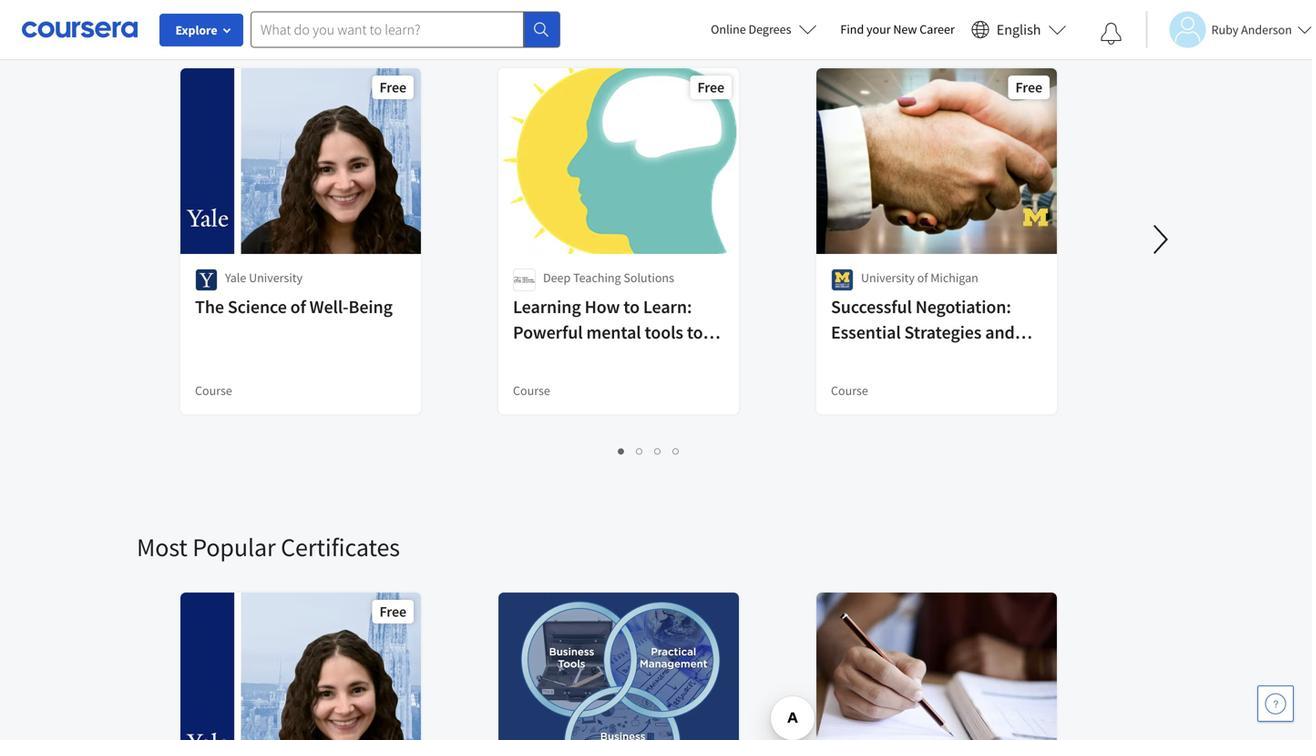 Task type: vqa. For each thing, say whether or not it's contained in the screenshot.
Show Notifications image
yes



Task type: describe. For each thing, give the bounding box(es) containing it.
tools
[[645, 321, 683, 344]]

find your new career
[[841, 21, 955, 37]]

help center image
[[1265, 694, 1287, 715]]

free inside most popular certificates carousel element
[[380, 603, 406, 622]]

yale
[[225, 270, 246, 286]]

1 button
[[613, 440, 631, 461]]

michigan
[[931, 270, 979, 286]]

anderson
[[1241, 21, 1292, 38]]

most for most popular courses
[[137, 7, 188, 39]]

What do you want to learn? text field
[[251, 11, 524, 48]]

you
[[551, 347, 580, 370]]

online degrees button
[[696, 9, 832, 49]]

4 button
[[668, 440, 686, 461]]

tough
[[641, 347, 686, 370]]

mental
[[586, 321, 641, 344]]

find
[[841, 21, 864, 37]]

master
[[583, 347, 637, 370]]

certificates
[[281, 532, 400, 564]]

free for learning how to learn: powerful mental tools to help you master tough subjects
[[698, 78, 725, 97]]

career success specialization by university of california, irvine, image
[[499, 593, 740, 741]]

most popular courses
[[137, 7, 365, 39]]

1 horizontal spatial of
[[918, 270, 928, 286]]

online degrees
[[711, 21, 791, 37]]

ruby anderson
[[1212, 21, 1292, 38]]

next slide image
[[1139, 218, 1183, 262]]

academic english: writing specialization by university of california, irvine, image
[[817, 593, 1058, 741]]

2
[[637, 442, 644, 459]]

science
[[228, 296, 287, 319]]

course for learning how to learn: powerful mental tools to help you master tough subjects
[[513, 383, 550, 399]]

free for the science of well-being
[[380, 78, 406, 97]]

being
[[349, 296, 393, 319]]

how
[[585, 296, 620, 319]]

degrees
[[749, 21, 791, 37]]

course for successful negotiation: essential strategies and skills
[[831, 383, 868, 399]]

most for most popular certificates
[[137, 532, 188, 564]]

deep
[[543, 270, 571, 286]]

the science of well-being
[[195, 296, 393, 319]]

english button
[[964, 0, 1074, 59]]

popular for courses
[[193, 7, 276, 39]]

courses
[[281, 7, 365, 39]]

most popular certificates
[[137, 532, 400, 564]]

the
[[195, 296, 224, 319]]

most popular certificates carousel element
[[137, 477, 1312, 741]]

list inside most popular courses carousel element
[[182, 440, 1116, 461]]

1 vertical spatial of
[[290, 296, 306, 319]]

3 button
[[649, 440, 668, 461]]

university of michigan image
[[831, 269, 854, 292]]

1
[[618, 442, 626, 459]]

learn:
[[643, 296, 692, 319]]

course for the science of well-being
[[195, 383, 232, 399]]

strategies
[[905, 321, 982, 344]]



Task type: locate. For each thing, give the bounding box(es) containing it.
1 course from the left
[[195, 383, 232, 399]]

ruby anderson button
[[1146, 11, 1312, 48]]

successful negotiation: essential strategies and skills
[[831, 296, 1015, 370]]

list
[[182, 440, 1116, 461]]

to right tools
[[687, 321, 703, 344]]

3
[[655, 442, 662, 459]]

free down english button
[[1016, 78, 1043, 97]]

1 vertical spatial popular
[[193, 532, 276, 564]]

essential
[[831, 321, 901, 344]]

0 vertical spatial of
[[918, 270, 928, 286]]

explore
[[175, 22, 217, 38]]

of
[[918, 270, 928, 286], [290, 296, 306, 319]]

course
[[195, 383, 232, 399], [513, 383, 550, 399], [831, 383, 868, 399]]

your
[[867, 21, 891, 37]]

and
[[985, 321, 1015, 344]]

subjects
[[513, 372, 577, 395]]

find your new career link
[[832, 18, 964, 41]]

to
[[624, 296, 640, 319], [687, 321, 703, 344]]

popular for certificates
[[193, 532, 276, 564]]

2 button
[[631, 440, 649, 461]]

yale university
[[225, 270, 303, 286]]

course down help
[[513, 383, 550, 399]]

0 vertical spatial to
[[624, 296, 640, 319]]

show notifications image
[[1100, 23, 1122, 45]]

1 horizontal spatial to
[[687, 321, 703, 344]]

0 vertical spatial most
[[137, 7, 188, 39]]

skills
[[831, 347, 873, 370]]

1 popular from the top
[[193, 7, 276, 39]]

free
[[380, 78, 406, 97], [698, 78, 725, 97], [1016, 78, 1043, 97], [380, 603, 406, 622]]

course down 'the'
[[195, 383, 232, 399]]

0 horizontal spatial course
[[195, 383, 232, 399]]

university of michigan
[[861, 270, 979, 286]]

2 popular from the top
[[193, 532, 276, 564]]

negotiation:
[[916, 296, 1011, 319]]

3 course from the left
[[831, 383, 868, 399]]

solutions
[[624, 270, 674, 286]]

coursera image
[[22, 15, 138, 44]]

1 university from the left
[[249, 270, 303, 286]]

of left michigan
[[918, 270, 928, 286]]

0 horizontal spatial to
[[624, 296, 640, 319]]

list containing 1
[[182, 440, 1116, 461]]

free down the certificates
[[380, 603, 406, 622]]

1 horizontal spatial university
[[861, 270, 915, 286]]

deep teaching solutions
[[543, 270, 674, 286]]

successful
[[831, 296, 912, 319]]

2 most from the top
[[137, 532, 188, 564]]

1 vertical spatial most
[[137, 532, 188, 564]]

free down the online at the top right of page
[[698, 78, 725, 97]]

most popular courses carousel element
[[137, 0, 1312, 477]]

0 horizontal spatial of
[[290, 296, 306, 319]]

well-
[[309, 296, 349, 319]]

ruby
[[1212, 21, 1239, 38]]

1 horizontal spatial course
[[513, 383, 550, 399]]

most
[[137, 7, 188, 39], [137, 532, 188, 564]]

english
[[997, 21, 1041, 39]]

free down what do you want to learn? text box
[[380, 78, 406, 97]]

None search field
[[251, 11, 560, 48]]

popular
[[193, 7, 276, 39], [193, 532, 276, 564]]

help
[[513, 347, 547, 370]]

deep teaching solutions image
[[513, 269, 536, 292]]

learning
[[513, 296, 581, 319]]

learning how to learn: powerful mental tools to help you master tough subjects
[[513, 296, 703, 395]]

new
[[893, 21, 917, 37]]

of left well-
[[290, 296, 306, 319]]

0 horizontal spatial university
[[249, 270, 303, 286]]

university up successful
[[861, 270, 915, 286]]

course down skills
[[831, 383, 868, 399]]

university
[[249, 270, 303, 286], [861, 270, 915, 286]]

4
[[673, 442, 680, 459]]

powerful
[[513, 321, 583, 344]]

yale university image
[[195, 269, 218, 292]]

explore button
[[159, 14, 243, 46]]

to right how
[[624, 296, 640, 319]]

2 course from the left
[[513, 383, 550, 399]]

1 most from the top
[[137, 7, 188, 39]]

free link
[[179, 591, 423, 741]]

0 vertical spatial popular
[[193, 7, 276, 39]]

2 horizontal spatial course
[[831, 383, 868, 399]]

free for successful negotiation: essential strategies and skills
[[1016, 78, 1043, 97]]

online
[[711, 21, 746, 37]]

2 university from the left
[[861, 270, 915, 286]]

career
[[920, 21, 955, 37]]

teaching
[[573, 270, 621, 286]]

1 vertical spatial to
[[687, 321, 703, 344]]

university up the science of well-being
[[249, 270, 303, 286]]



